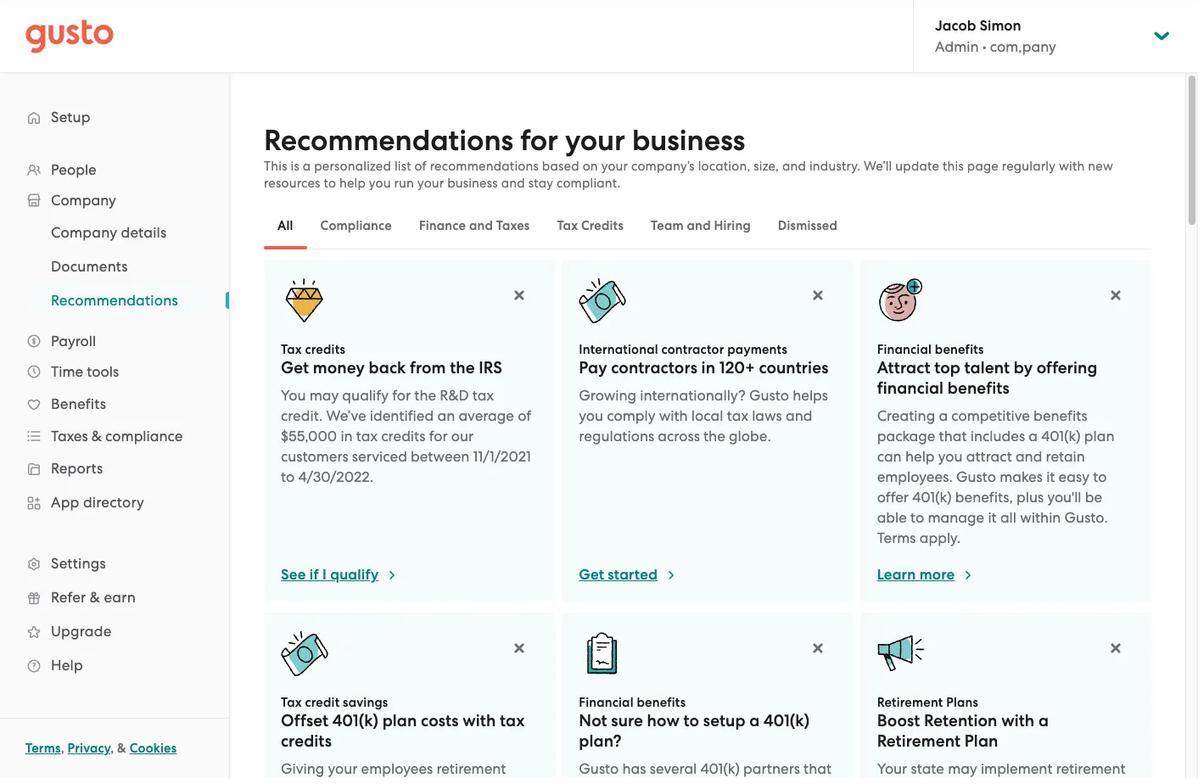 Task type: describe. For each thing, give the bounding box(es) containing it.
and left stay at the top left
[[501, 176, 525, 191]]

easy
[[1059, 468, 1089, 485]]

jacob simon admin • com,pany
[[935, 17, 1056, 55]]

help inside creating a competitive benefits package that includes a 401(k) plan can help you attract and retain employees. gusto makes it easy to offer 401(k) benefits, plus you'll be able to manage it all within gusto. terms apply.
[[905, 448, 935, 465]]

setup
[[703, 711, 745, 731]]

and inside button
[[469, 218, 493, 233]]

•
[[982, 38, 986, 55]]

401(k) down employees.
[[912, 489, 952, 506]]

talent
[[964, 358, 1010, 378]]

we've
[[326, 407, 366, 424]]

giving your employees retirement
[[281, 760, 519, 778]]

globe.
[[729, 428, 771, 445]]

tax up average
[[472, 387, 494, 404]]

compliance
[[320, 218, 392, 233]]

benefits
[[51, 395, 106, 412]]

company for company
[[51, 192, 116, 209]]

financial
[[877, 378, 944, 398]]

implement
[[981, 760, 1052, 777]]

of inside recommendations for your business this is a personalized list of recommendations based on your company's location, size, and industry. we'll update this page regularly with new resources to help you run your business and stay compliant.
[[415, 159, 427, 174]]

list containing company details
[[0, 216, 229, 317]]

upgrade
[[51, 623, 112, 640]]

help
[[51, 657, 83, 674]]

with inside tax credit savings offset 401(k) plan costs with tax credits
[[463, 711, 496, 731]]

tax inside tax credit savings offset 401(k) plan costs with tax credits
[[500, 711, 525, 731]]

401(k) inside tax credit savings offset 401(k) plan costs with tax credits
[[332, 711, 378, 731]]

you may qualify for the r&d tax credit. we've identified an average of $55,000 in tax credits for our customers serviced between 11/1/2021 to 4/30/2022.
[[281, 387, 531, 485]]

resources
[[264, 176, 320, 191]]

serviced
[[352, 448, 407, 465]]

how
[[647, 711, 680, 731]]

package
[[877, 428, 935, 445]]

401(k) inside financial benefits not sure how to setup a 401(k) plan?
[[764, 711, 810, 731]]

team
[[651, 218, 684, 233]]

to inside recommendations for your business this is a personalized list of recommendations based on your company's location, size, and industry. we'll update this page regularly with new resources to help you run your business and stay compliant.
[[324, 176, 336, 191]]

and inside creating a competitive benefits package that includes a 401(k) plan can help you attract and retain employees. gusto makes it easy to offer 401(k) benefits, plus you'll be able to manage it all within gusto. terms apply.
[[1016, 448, 1042, 465]]

may inside you may qualify for the r&d tax credit. we've identified an average of $55,000 in tax credits for our customers serviced between 11/1/2021 to 4/30/2022.
[[309, 387, 339, 404]]

recommendations
[[430, 159, 539, 174]]

includes
[[970, 428, 1025, 445]]

qualify inside you may qualify for the r&d tax credit. we've identified an average of $55,000 in tax credits for our customers serviced between 11/1/2021 to 4/30/2022.
[[342, 387, 389, 404]]

11/1/2021
[[473, 448, 531, 465]]

compliance
[[105, 428, 183, 445]]

2 , from the left
[[110, 741, 114, 756]]

2 retirement from the top
[[877, 731, 961, 751]]

a right creating at the bottom right of page
[[939, 407, 948, 424]]

see if i qualify
[[281, 566, 379, 584]]

savings
[[343, 695, 388, 710]]

refer & earn link
[[17, 582, 212, 613]]

started
[[608, 566, 658, 584]]

company for company details
[[51, 224, 117, 241]]

retirement inside your state may implement retirement
[[1056, 760, 1125, 777]]

settings link
[[17, 548, 212, 579]]

identified
[[370, 407, 434, 424]]

more
[[919, 566, 955, 584]]

recommendations for recommendations
[[51, 292, 178, 309]]

in inside international contractor payments pay contractors in 120+ countries
[[701, 358, 715, 378]]

app directory link
[[17, 487, 212, 518]]

offset
[[281, 711, 329, 731]]

upgrade link
[[17, 616, 212, 647]]

learn more link
[[877, 565, 975, 585]]

the inside growing internationally? gusto helps you comply with local tax laws and regulations across the globe.
[[703, 428, 725, 445]]

terms , privacy , & cookies
[[25, 741, 177, 756]]

credits inside tax credit savings offset 401(k) plan costs with tax credits
[[281, 731, 332, 751]]

get started link
[[579, 565, 678, 585]]

your right run at the top left
[[417, 176, 444, 191]]

and inside button
[[687, 218, 711, 233]]

countries
[[759, 358, 828, 378]]

gusto inside creating a competitive benefits package that includes a 401(k) plan can help you attract and retain employees. gusto makes it easy to offer 401(k) benefits, plus you'll be able to manage it all within gusto. terms apply.
[[956, 468, 996, 485]]

gusto.
[[1064, 509, 1108, 526]]

pay
[[579, 358, 607, 378]]

privacy
[[68, 741, 110, 756]]

tax credits button
[[543, 205, 637, 246]]

growing
[[579, 387, 636, 404]]

the inside tax credits get money back from the irs
[[450, 358, 475, 378]]

plan inside tax credit savings offset 401(k) plan costs with tax credits
[[382, 711, 417, 731]]

payroll
[[51, 333, 96, 350]]

giving
[[281, 760, 324, 777]]

retain
[[1046, 448, 1085, 465]]

i
[[322, 566, 327, 584]]

international
[[579, 342, 658, 357]]

irs
[[479, 358, 502, 378]]

contractors
[[611, 358, 697, 378]]

to right the able
[[910, 509, 924, 526]]

apply.
[[919, 529, 961, 546]]

an
[[437, 407, 455, 424]]

this
[[943, 159, 964, 174]]

taxes & compliance
[[51, 428, 183, 445]]

costs
[[421, 711, 459, 731]]

401(k) up retain
[[1041, 428, 1081, 445]]

that for 401(k)
[[804, 760, 832, 777]]

on
[[583, 159, 598, 174]]

and right size,
[[782, 159, 806, 174]]

company button
[[17, 185, 212, 216]]

plans
[[946, 695, 978, 710]]

makes
[[1000, 468, 1043, 485]]

recommendation categories for your business tab list
[[264, 202, 1151, 249]]

your state may implement retirement
[[877, 760, 1134, 778]]

location,
[[698, 159, 750, 174]]

credits inside tax credits get money back from the irs
[[305, 342, 345, 357]]

compliance button
[[307, 205, 405, 246]]

back
[[369, 358, 406, 378]]

setup
[[51, 109, 91, 126]]

1 , from the left
[[61, 741, 64, 756]]

reports
[[51, 460, 103, 477]]

your right on
[[601, 159, 628, 174]]

that for benefits
[[939, 428, 967, 445]]

$55,000
[[281, 428, 337, 445]]

app
[[51, 494, 79, 511]]

terms inside creating a competitive benefits package that includes a 401(k) plan can help you attract and retain employees. gusto makes it easy to offer 401(k) benefits, plus you'll be able to manage it all within gusto. terms apply.
[[877, 529, 916, 546]]

to inside financial benefits not sure how to setup a 401(k) plan?
[[683, 711, 699, 731]]

gusto inside growing internationally? gusto helps you comply with local tax laws and regulations across the globe.
[[749, 387, 789, 404]]

industry.
[[809, 159, 861, 174]]

help inside recommendations for your business this is a personalized list of recommendations based on your company's location, size, and industry. we'll update this page regularly with new resources to help you run your business and stay compliant.
[[339, 176, 366, 191]]

taxes & compliance button
[[17, 421, 212, 451]]

1 retirement from the top
[[877, 695, 943, 710]]

benefits,
[[955, 489, 1013, 506]]

& for earn
[[90, 589, 100, 606]]

state
[[911, 760, 944, 777]]

you
[[281, 387, 306, 404]]

get started
[[579, 566, 658, 584]]

tax inside growing internationally? gusto helps you comply with local tax laws and regulations across the globe.
[[727, 407, 748, 424]]

com,pany
[[990, 38, 1056, 55]]

company details
[[51, 224, 167, 241]]

privacy link
[[68, 741, 110, 756]]

home image
[[25, 19, 114, 53]]

you inside recommendations for your business this is a personalized list of recommendations based on your company's location, size, and industry. we'll update this page regularly with new resources to help you run your business and stay compliant.
[[369, 176, 391, 191]]

people
[[51, 161, 96, 178]]

we'll
[[864, 159, 892, 174]]

401(k) inside gusto has several 401(k) partners that
[[700, 760, 740, 777]]

helps
[[793, 387, 828, 404]]

financial for attract
[[877, 342, 932, 357]]

benefits inside financial benefits not sure how to setup a 401(k) plan?
[[637, 695, 686, 710]]



Task type: vqa. For each thing, say whether or not it's contained in the screenshot.
some
no



Task type: locate. For each thing, give the bounding box(es) containing it.
stay
[[528, 176, 553, 191]]

financial for not
[[579, 695, 634, 710]]

plan up retain
[[1084, 428, 1114, 445]]

a right is
[[303, 159, 311, 174]]

and
[[782, 159, 806, 174], [501, 176, 525, 191], [469, 218, 493, 233], [687, 218, 711, 233], [786, 407, 812, 424], [1016, 448, 1042, 465]]

1 horizontal spatial financial
[[877, 342, 932, 357]]

1 list from the top
[[0, 154, 229, 682]]

tax inside tax credit savings offset 401(k) plan costs with tax credits
[[281, 695, 302, 710]]

retirement
[[437, 760, 506, 777], [1056, 760, 1125, 777]]

1 vertical spatial you
[[579, 407, 603, 424]]

recommendations for recommendations for your business this is a personalized list of recommendations based on your company's location, size, and industry. we'll update this page regularly with new resources to help you run your business and stay compliant.
[[264, 123, 513, 158]]

with up implement in the right bottom of the page
[[1001, 711, 1034, 731]]

gusto has several 401(k) partners that
[[579, 760, 832, 778]]

2 vertical spatial tax
[[281, 695, 302, 710]]

2 vertical spatial the
[[703, 428, 725, 445]]

credit
[[305, 695, 340, 710]]

local
[[691, 407, 723, 424]]

tax up you
[[281, 342, 302, 357]]

refer
[[51, 589, 86, 606]]

1 company from the top
[[51, 192, 116, 209]]

0 vertical spatial of
[[415, 159, 427, 174]]

tax up globe.
[[727, 407, 748, 424]]

1 horizontal spatial may
[[948, 760, 977, 777]]

2 vertical spatial for
[[429, 428, 448, 445]]

0 horizontal spatial business
[[447, 176, 498, 191]]

may down plan
[[948, 760, 977, 777]]

you down 'growing'
[[579, 407, 603, 424]]

401(k) down savings
[[332, 711, 378, 731]]

1 vertical spatial credits
[[381, 428, 426, 445]]

0 vertical spatial plan
[[1084, 428, 1114, 445]]

to down personalized
[[324, 176, 336, 191]]

2 horizontal spatial gusto
[[956, 468, 996, 485]]

cookies
[[130, 741, 177, 756]]

1 vertical spatial taxes
[[51, 428, 88, 445]]

update
[[895, 159, 939, 174]]

401(k) up partners
[[764, 711, 810, 731]]

team and hiring button
[[637, 205, 764, 246]]

with
[[1059, 159, 1085, 174], [659, 407, 688, 424], [463, 711, 496, 731], [1001, 711, 1034, 731]]

1 horizontal spatial it
[[1046, 468, 1055, 485]]

1 horizontal spatial taxes
[[496, 218, 530, 233]]

1 vertical spatial plan
[[382, 711, 417, 731]]

a inside recommendations for your business this is a personalized list of recommendations based on your company's location, size, and industry. we'll update this page regularly with new resources to help you run your business and stay compliant.
[[303, 159, 311, 174]]

you
[[369, 176, 391, 191], [579, 407, 603, 424], [938, 448, 963, 465]]

retirement down boost
[[877, 731, 961, 751]]

size,
[[754, 159, 779, 174]]

1 retirement from the left
[[437, 760, 506, 777]]

gusto up benefits,
[[956, 468, 996, 485]]

credits inside you may qualify for the r&d tax credit. we've identified an average of $55,000 in tax credits for our customers serviced between 11/1/2021 to 4/30/2022.
[[381, 428, 426, 445]]

credits down identified
[[381, 428, 426, 445]]

1 vertical spatial business
[[447, 176, 498, 191]]

refer & earn
[[51, 589, 136, 606]]

1 vertical spatial qualify
[[330, 566, 379, 584]]

tax
[[557, 218, 578, 233], [281, 342, 302, 357], [281, 695, 302, 710]]

tax credits
[[557, 218, 624, 233]]

0 horizontal spatial for
[[392, 387, 411, 404]]

your up on
[[565, 123, 625, 158]]

help link
[[17, 650, 212, 680]]

2 list from the top
[[0, 216, 229, 317]]

financial up not
[[579, 695, 634, 710]]

laws
[[752, 407, 782, 424]]

business down recommendations
[[447, 176, 498, 191]]

1 horizontal spatial help
[[905, 448, 935, 465]]

1 horizontal spatial retirement
[[1056, 760, 1125, 777]]

1 horizontal spatial ,
[[110, 741, 114, 756]]

company up documents
[[51, 224, 117, 241]]

the inside you may qualify for the r&d tax credit. we've identified an average of $55,000 in tax credits for our customers serviced between 11/1/2021 to 4/30/2022.
[[414, 387, 436, 404]]

& left earn
[[90, 589, 100, 606]]

financial benefits not sure how to setup a 401(k) plan?
[[579, 695, 810, 751]]

list containing people
[[0, 154, 229, 682]]

a inside 'retirement plans boost retention with a retirement plan'
[[1038, 711, 1049, 731]]

learn more
[[877, 566, 955, 584]]

1 vertical spatial help
[[905, 448, 935, 465]]

2 vertical spatial credits
[[281, 731, 332, 751]]

0 vertical spatial the
[[450, 358, 475, 378]]

1 vertical spatial that
[[804, 760, 832, 777]]

you left 'attract'
[[938, 448, 963, 465]]

taxes up reports
[[51, 428, 88, 445]]

settings
[[51, 555, 106, 572]]

1 vertical spatial the
[[414, 387, 436, 404]]

to down customers
[[281, 468, 295, 485]]

dismissed button
[[764, 205, 851, 246]]

terms down the able
[[877, 529, 916, 546]]

0 vertical spatial terms
[[877, 529, 916, 546]]

regulations
[[579, 428, 654, 445]]

2 horizontal spatial the
[[703, 428, 725, 445]]

& left cookies button at the bottom of page
[[117, 741, 126, 756]]

and right finance
[[469, 218, 493, 233]]

plan inside creating a competitive benefits package that includes a 401(k) plan can help you attract and retain employees. gusto makes it easy to offer 401(k) benefits, plus you'll be able to manage it all within gusto. terms apply.
[[1084, 428, 1114, 445]]

1 vertical spatial terms
[[25, 741, 61, 756]]

for up identified
[[392, 387, 411, 404]]

retirement down 'costs'
[[437, 760, 506, 777]]

2 horizontal spatial you
[[938, 448, 963, 465]]

0 vertical spatial for
[[520, 123, 558, 158]]

to
[[324, 176, 336, 191], [281, 468, 295, 485], [1093, 468, 1107, 485], [910, 509, 924, 526], [683, 711, 699, 731]]

financial inside financial benefits attract top talent by offering financial benefits
[[877, 342, 932, 357]]

1 vertical spatial financial
[[579, 695, 634, 710]]

0 horizontal spatial financial
[[579, 695, 634, 710]]

0 horizontal spatial taxes
[[51, 428, 88, 445]]

that inside creating a competitive benefits package that includes a 401(k) plan can help you attract and retain employees. gusto makes it easy to offer 401(k) benefits, plus you'll be able to manage it all within gusto. terms apply.
[[939, 428, 967, 445]]

with inside recommendations for your business this is a personalized list of recommendations based on your company's location, size, and industry. we'll update this page regularly with new resources to help you run your business and stay compliant.
[[1059, 159, 1085, 174]]

0 horizontal spatial you
[[369, 176, 391, 191]]

gusto up laws
[[749, 387, 789, 404]]

benefits up retain
[[1033, 407, 1087, 424]]

benefits down talent
[[948, 378, 1010, 398]]

of right "list"
[[415, 159, 427, 174]]

0 vertical spatial it
[[1046, 468, 1055, 485]]

that
[[939, 428, 967, 445], [804, 760, 832, 777]]

1 vertical spatial in
[[341, 428, 353, 445]]

0 horizontal spatial may
[[309, 387, 339, 404]]

taxes inside dropdown button
[[51, 428, 88, 445]]

1 horizontal spatial of
[[518, 407, 531, 424]]

taxes down stay at the top left
[[496, 218, 530, 233]]

1 vertical spatial recommendations
[[51, 292, 178, 309]]

our
[[451, 428, 474, 445]]

1 vertical spatial of
[[518, 407, 531, 424]]

recommendations
[[264, 123, 513, 158], [51, 292, 178, 309]]

qualify right i
[[330, 566, 379, 584]]

with inside growing internationally? gusto helps you comply with local tax laws and regulations across the globe.
[[659, 407, 688, 424]]

and down helps
[[786, 407, 812, 424]]

help up employees.
[[905, 448, 935, 465]]

credit.
[[281, 407, 323, 424]]

0 vertical spatial &
[[91, 428, 102, 445]]

within
[[1020, 509, 1061, 526]]

creating
[[877, 407, 935, 424]]

2 horizontal spatial for
[[520, 123, 558, 158]]

company details link
[[31, 217, 212, 248]]

your
[[877, 760, 907, 777]]

terms
[[877, 529, 916, 546], [25, 741, 61, 756]]

it left all
[[988, 509, 997, 526]]

a inside financial benefits not sure how to setup a 401(k) plan?
[[749, 711, 760, 731]]

to up be
[[1093, 468, 1107, 485]]

2 retirement from the left
[[1056, 760, 1125, 777]]

0 vertical spatial that
[[939, 428, 967, 445]]

terms left privacy
[[25, 741, 61, 756]]

terms link
[[25, 741, 61, 756]]

0 vertical spatial company
[[51, 192, 116, 209]]

company down people
[[51, 192, 116, 209]]

tax left the credits
[[557, 218, 578, 233]]

details
[[121, 224, 167, 241]]

by
[[1014, 358, 1033, 378]]

if
[[309, 566, 319, 584]]

1 horizontal spatial plan
[[1084, 428, 1114, 445]]

and right team
[[687, 218, 711, 233]]

1 vertical spatial tax
[[281, 342, 302, 357]]

payroll button
[[17, 326, 212, 356]]

offer
[[877, 489, 909, 506]]

admin
[[935, 38, 979, 55]]

boost
[[877, 711, 920, 731]]

1 vertical spatial it
[[988, 509, 997, 526]]

and up makes
[[1016, 448, 1042, 465]]

recommendations for your business this is a personalized list of recommendations based on your company's location, size, and industry. we'll update this page regularly with new resources to help you run your business and stay compliant.
[[264, 123, 1113, 191]]

to inside you may qualify for the r&d tax credit. we've identified an average of $55,000 in tax credits for our customers serviced between 11/1/2021 to 4/30/2022.
[[281, 468, 295, 485]]

1 horizontal spatial for
[[429, 428, 448, 445]]

gusto down plan? at bottom
[[579, 760, 619, 777]]

4/30/2022.
[[298, 468, 373, 485]]

1 horizontal spatial recommendations
[[264, 123, 513, 158]]

0 vertical spatial tax
[[557, 218, 578, 233]]

& down benefits link
[[91, 428, 102, 445]]

401(k)
[[1041, 428, 1081, 445], [912, 489, 952, 506], [332, 711, 378, 731], [764, 711, 810, 731], [700, 760, 740, 777]]

tax right 'costs'
[[500, 711, 525, 731]]

retention
[[924, 711, 997, 731]]

benefits inside creating a competitive benefits package that includes a 401(k) plan can help you attract and retain employees. gusto makes it easy to offer 401(k) benefits, plus you'll be able to manage it all within gusto. terms apply.
[[1033, 407, 1087, 424]]

0 vertical spatial retirement
[[877, 695, 943, 710]]

1 horizontal spatial in
[[701, 358, 715, 378]]

company inside dropdown button
[[51, 192, 116, 209]]

benefits
[[935, 342, 984, 357], [948, 378, 1010, 398], [1033, 407, 1087, 424], [637, 695, 686, 710]]

a up implement in the right bottom of the page
[[1038, 711, 1049, 731]]

you left run at the top left
[[369, 176, 391, 191]]

tax for get money back from the irs
[[281, 342, 302, 357]]

recommendations inside list
[[51, 292, 178, 309]]

0 horizontal spatial recommendations
[[51, 292, 178, 309]]

1 vertical spatial get
[[579, 566, 604, 584]]

credits down the offset
[[281, 731, 332, 751]]

plus
[[1016, 489, 1044, 506]]

be
[[1085, 489, 1102, 506]]

tax for offset 401(k) plan costs with tax credits
[[281, 695, 302, 710]]

1 vertical spatial gusto
[[956, 468, 996, 485]]

a right setup
[[749, 711, 760, 731]]

gusto navigation element
[[0, 73, 229, 709]]

0 horizontal spatial retirement
[[437, 760, 506, 777]]

team and hiring
[[651, 218, 751, 233]]

people button
[[17, 154, 212, 185]]

taxes
[[496, 218, 530, 233], [51, 428, 88, 445]]

retirement up boost
[[877, 695, 943, 710]]

competitive
[[951, 407, 1030, 424]]

tax inside tax credits get money back from the irs
[[281, 342, 302, 357]]

0 horizontal spatial that
[[804, 760, 832, 777]]

the down the local
[[703, 428, 725, 445]]

0 vertical spatial taxes
[[496, 218, 530, 233]]

get up you
[[281, 358, 309, 378]]

benefits up top
[[935, 342, 984, 357]]

2 vertical spatial &
[[117, 741, 126, 756]]

you inside growing internationally? gusto helps you comply with local tax laws and regulations across the globe.
[[579, 407, 603, 424]]

has
[[622, 760, 646, 777]]

that right partners
[[804, 760, 832, 777]]

tax up the offset
[[281, 695, 302, 710]]

0 vertical spatial qualify
[[342, 387, 389, 404]]

reports link
[[17, 453, 212, 484]]

get left the started
[[579, 566, 604, 584]]

business
[[632, 123, 745, 158], [447, 176, 498, 191]]

1 horizontal spatial business
[[632, 123, 745, 158]]

for up based
[[520, 123, 558, 158]]

list
[[0, 154, 229, 682], [0, 216, 229, 317]]

0 vertical spatial gusto
[[749, 387, 789, 404]]

with left new
[[1059, 159, 1085, 174]]

0 vertical spatial help
[[339, 176, 366, 191]]

that up 'attract'
[[939, 428, 967, 445]]

0 horizontal spatial the
[[414, 387, 436, 404]]

it left easy
[[1046, 468, 1055, 485]]

0 horizontal spatial help
[[339, 176, 366, 191]]

in inside you may qualify for the r&d tax credit. we've identified an average of $55,000 in tax credits for our customers serviced between 11/1/2021 to 4/30/2022.
[[341, 428, 353, 445]]

1 horizontal spatial terms
[[877, 529, 916, 546]]

, left privacy
[[61, 741, 64, 756]]

recommendations down documents link at the left of the page
[[51, 292, 178, 309]]

employees.
[[877, 468, 953, 485]]

help
[[339, 176, 366, 191], [905, 448, 935, 465]]

with right 'costs'
[[463, 711, 496, 731]]

credits up the money
[[305, 342, 345, 357]]

benefits up "how"
[[637, 695, 686, 710]]

creating a competitive benefits package that includes a 401(k) plan can help you attract and retain employees. gusto makes it easy to offer 401(k) benefits, plus you'll be able to manage it all within gusto. terms apply.
[[877, 407, 1114, 546]]

0 horizontal spatial in
[[341, 428, 353, 445]]

0 vertical spatial recommendations
[[264, 123, 513, 158]]

your inside giving your employees retirement
[[328, 760, 358, 777]]

that inside gusto has several 401(k) partners that
[[804, 760, 832, 777]]

qualify up we've
[[342, 387, 389, 404]]

plan
[[964, 731, 998, 751]]

may inside your state may implement retirement
[[948, 760, 977, 777]]

1 horizontal spatial gusto
[[749, 387, 789, 404]]

your
[[565, 123, 625, 158], [601, 159, 628, 174], [417, 176, 444, 191], [328, 760, 358, 777]]

0 vertical spatial you
[[369, 176, 391, 191]]

& for compliance
[[91, 428, 102, 445]]

0 horizontal spatial plan
[[382, 711, 417, 731]]

2 vertical spatial you
[[938, 448, 963, 465]]

2 vertical spatial gusto
[[579, 760, 619, 777]]

0 horizontal spatial of
[[415, 159, 427, 174]]

retirement
[[877, 695, 943, 710], [877, 731, 961, 751]]

may up we've
[[309, 387, 339, 404]]

all
[[1000, 509, 1016, 526]]

you inside creating a competitive benefits package that includes a 401(k) plan can help you attract and retain employees. gusto makes it easy to offer 401(k) benefits, plus you'll be able to manage it all within gusto. terms apply.
[[938, 448, 963, 465]]

your right giving
[[328, 760, 358, 777]]

0 vertical spatial may
[[309, 387, 339, 404]]

plan down savings
[[382, 711, 417, 731]]

tax up serviced
[[356, 428, 378, 445]]

with up across
[[659, 407, 688, 424]]

the left irs
[[450, 358, 475, 378]]

get inside get started 'link'
[[579, 566, 604, 584]]

1 horizontal spatial that
[[939, 428, 967, 445]]

1 vertical spatial may
[[948, 760, 977, 777]]

retirement right implement in the right bottom of the page
[[1056, 760, 1125, 777]]

with inside 'retirement plans boost retention with a retirement plan'
[[1001, 711, 1034, 731]]

of right average
[[518, 407, 531, 424]]

qualify
[[342, 387, 389, 404], [330, 566, 379, 584]]

1 vertical spatial &
[[90, 589, 100, 606]]

financial
[[877, 342, 932, 357], [579, 695, 634, 710]]

1 vertical spatial retirement
[[877, 731, 961, 751]]

in down 'contractor'
[[701, 358, 715, 378]]

0 vertical spatial financial
[[877, 342, 932, 357]]

get inside tax credits get money back from the irs
[[281, 358, 309, 378]]

customers
[[281, 448, 348, 465]]

recommendations inside recommendations for your business this is a personalized list of recommendations based on your company's location, size, and industry. we'll update this page regularly with new resources to help you run your business and stay compliant.
[[264, 123, 513, 158]]

1 vertical spatial for
[[392, 387, 411, 404]]

for inside recommendations for your business this is a personalized list of recommendations based on your company's location, size, and industry. we'll update this page regularly with new resources to help you run your business and stay compliant.
[[520, 123, 558, 158]]

1 vertical spatial company
[[51, 224, 117, 241]]

for up between
[[429, 428, 448, 445]]

0 vertical spatial get
[[281, 358, 309, 378]]

in down we've
[[341, 428, 353, 445]]

1 horizontal spatial the
[[450, 358, 475, 378]]

it
[[1046, 468, 1055, 485], [988, 509, 997, 526]]

can
[[877, 448, 902, 465]]

simon
[[980, 17, 1021, 35]]

0 horizontal spatial it
[[988, 509, 997, 526]]

time
[[51, 363, 83, 380]]

personalized
[[314, 159, 391, 174]]

0 horizontal spatial get
[[281, 358, 309, 378]]

0 vertical spatial in
[[701, 358, 715, 378]]

company inside 'link'
[[51, 224, 117, 241]]

0 horizontal spatial terms
[[25, 741, 61, 756]]

0 horizontal spatial gusto
[[579, 760, 619, 777]]

business up company's
[[632, 123, 745, 158]]

tax inside button
[[557, 218, 578, 233]]

1 horizontal spatial you
[[579, 407, 603, 424]]

and inside growing internationally? gusto helps you comply with local tax laws and regulations across the globe.
[[786, 407, 812, 424]]

taxes inside button
[[496, 218, 530, 233]]

financial up attract
[[877, 342, 932, 357]]

recommendations up "list"
[[264, 123, 513, 158]]

jacob
[[935, 17, 976, 35]]

0 vertical spatial credits
[[305, 342, 345, 357]]

to right "how"
[[683, 711, 699, 731]]

a right the includes
[[1029, 428, 1038, 445]]

compliant.
[[557, 176, 621, 191]]

, left cookies button at the bottom of page
[[110, 741, 114, 756]]

of inside you may qualify for the r&d tax credit. we've identified an average of $55,000 in tax credits for our customers serviced between 11/1/2021 to 4/30/2022.
[[518, 407, 531, 424]]

1 horizontal spatial get
[[579, 566, 604, 584]]

gusto inside gusto has several 401(k) partners that
[[579, 760, 619, 777]]

the down from
[[414, 387, 436, 404]]

r&d
[[440, 387, 469, 404]]

retirement plans boost retention with a retirement plan
[[877, 695, 1049, 751]]

0 horizontal spatial ,
[[61, 741, 64, 756]]

see
[[281, 566, 306, 584]]

401(k) right the several
[[700, 760, 740, 777]]

2 company from the top
[[51, 224, 117, 241]]

gusto
[[749, 387, 789, 404], [956, 468, 996, 485], [579, 760, 619, 777]]

& inside dropdown button
[[91, 428, 102, 445]]

new
[[1088, 159, 1113, 174]]

credits
[[305, 342, 345, 357], [381, 428, 426, 445], [281, 731, 332, 751]]

help down personalized
[[339, 176, 366, 191]]

finance and taxes button
[[405, 205, 543, 246]]

retirement inside giving your employees retirement
[[437, 760, 506, 777]]

financial inside financial benefits not sure how to setup a 401(k) plan?
[[579, 695, 634, 710]]

0 vertical spatial business
[[632, 123, 745, 158]]



